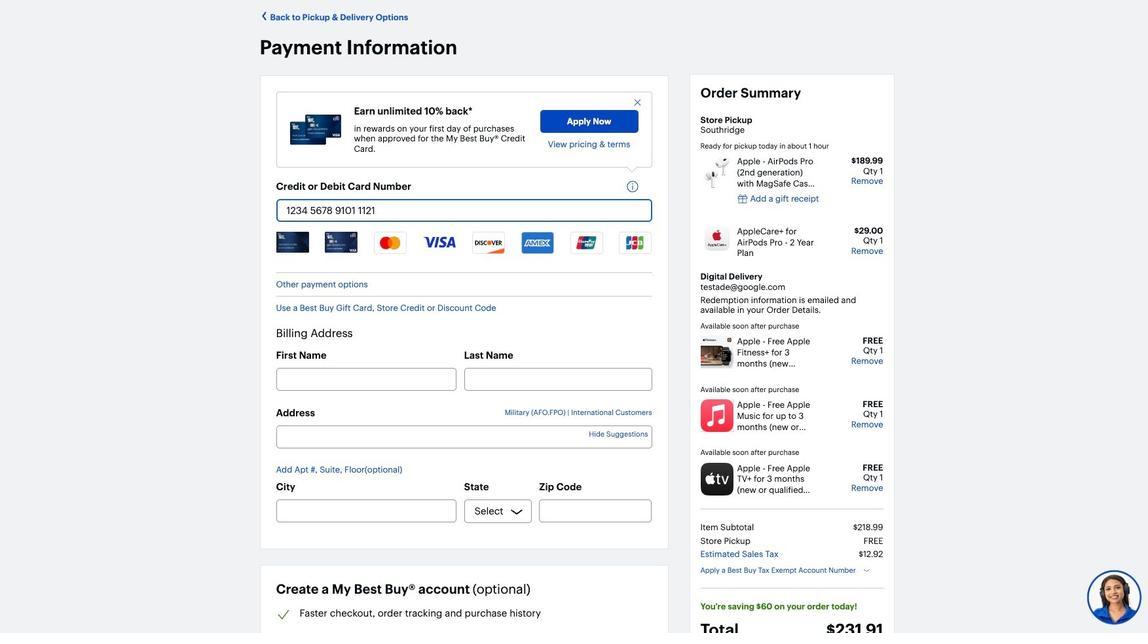 Task type: describe. For each thing, give the bounding box(es) containing it.
2 my best buy card image from the left
[[325, 232, 358, 253]]

best buy help human beacon image
[[1086, 569, 1142, 625]]



Task type: locate. For each thing, give the bounding box(es) containing it.
discover image
[[472, 232, 505, 254]]

1 horizontal spatial my best buy card image
[[325, 232, 358, 253]]

jcb image
[[619, 232, 652, 254]]

my best buy credit card image
[[290, 115, 341, 145]]

None field
[[276, 426, 652, 449]]

None text field
[[276, 368, 457, 391], [276, 500, 457, 523], [539, 500, 652, 523], [276, 368, 457, 391], [276, 500, 457, 523], [539, 500, 652, 523]]

0 horizontal spatial my best buy card image
[[276, 232, 309, 253]]

1 my best buy card image from the left
[[276, 232, 309, 253]]

information image
[[626, 180, 645, 193]]

None text field
[[276, 199, 652, 222], [464, 368, 652, 391], [276, 199, 652, 222], [464, 368, 652, 391]]

list
[[276, 232, 652, 266]]

mastercard image
[[374, 232, 407, 254]]

union pay image
[[570, 232, 603, 254]]

amex image
[[521, 232, 554, 254]]

visa image
[[423, 232, 456, 249]]

close image
[[632, 97, 642, 107]]

my best buy card image
[[276, 232, 309, 253], [325, 232, 358, 253]]



